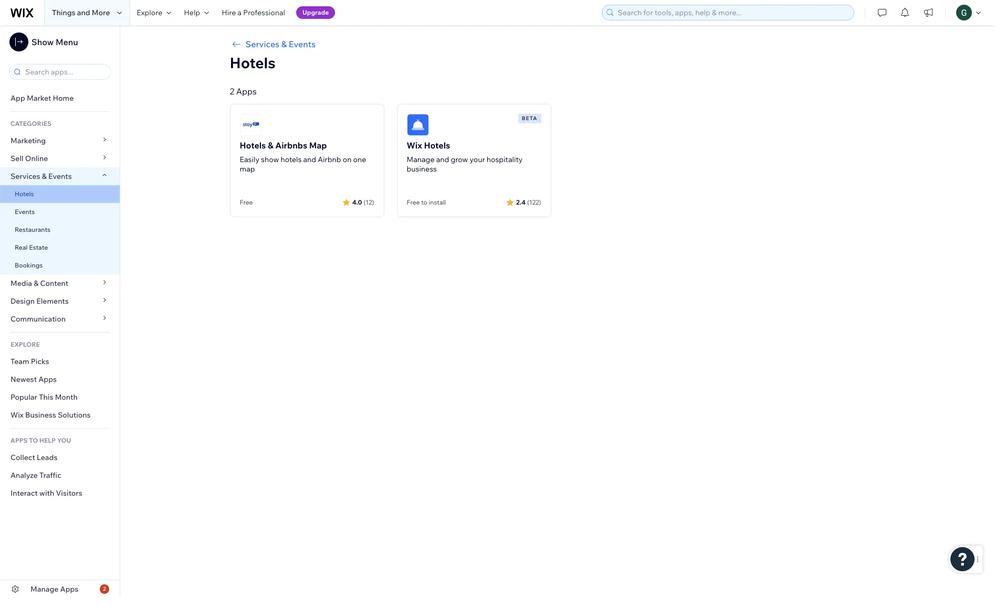 Task type: locate. For each thing, give the bounding box(es) containing it.
services down sell online
[[11, 172, 40, 181]]

estate
[[29, 244, 48, 252]]

apps for manage apps
[[60, 585, 78, 594]]

wix business solutions
[[11, 411, 91, 420]]

0 horizontal spatial wix
[[11, 411, 24, 420]]

1 horizontal spatial services & events link
[[230, 38, 885, 50]]

explore
[[137, 8, 162, 17]]

0 horizontal spatial manage
[[30, 585, 59, 594]]

1 horizontal spatial wix
[[407, 140, 422, 151]]

show menu button
[[9, 33, 78, 51]]

events
[[289, 39, 316, 49], [48, 172, 72, 181], [15, 208, 35, 216]]

1 horizontal spatial manage
[[407, 155, 435, 164]]

airbnbs
[[275, 140, 307, 151]]

Search apps... field
[[22, 65, 107, 79]]

map
[[240, 164, 255, 174]]

team picks
[[11, 357, 49, 367]]

manage apps
[[30, 585, 78, 594]]

0 horizontal spatial services & events
[[11, 172, 72, 181]]

2 horizontal spatial apps
[[236, 86, 257, 97]]

restaurants
[[15, 226, 50, 234]]

restaurants link
[[0, 221, 120, 239]]

services down professional
[[246, 39, 279, 49]]

1 horizontal spatial services & events
[[246, 39, 316, 49]]

& up show
[[268, 140, 273, 151]]

app market home link
[[0, 89, 120, 107]]

wix inside sidebar element
[[11, 411, 24, 420]]

1 vertical spatial manage
[[30, 585, 59, 594]]

wix
[[407, 140, 422, 151], [11, 411, 24, 420]]

free left to
[[407, 199, 420, 206]]

apps inside newest apps link
[[38, 375, 57, 384]]

wix inside wix hotels manage and grow your hospitality business
[[407, 140, 422, 151]]

free
[[240, 199, 253, 206], [407, 199, 420, 206]]

explore
[[11, 341, 40, 349]]

1 horizontal spatial apps
[[60, 585, 78, 594]]

2 inside sidebar element
[[103, 586, 106, 593]]

marketing link
[[0, 132, 120, 150]]

airbnb
[[318, 155, 341, 164]]

sidebar element
[[0, 25, 120, 599]]

design elements link
[[0, 293, 120, 310]]

manage
[[407, 155, 435, 164], [30, 585, 59, 594]]

manage inside sidebar element
[[30, 585, 59, 594]]

events up restaurants
[[15, 208, 35, 216]]

hotels link
[[0, 185, 120, 203]]

visitors
[[56, 489, 82, 498]]

easily
[[240, 155, 259, 164]]

hotels inside wix hotels manage and grow your hospitality business
[[424, 140, 450, 151]]

services & events link
[[230, 38, 885, 50], [0, 168, 120, 185]]

wix hotels logo image
[[407, 114, 429, 136]]

manage inside wix hotels manage and grow your hospitality business
[[407, 155, 435, 164]]

2 horizontal spatial events
[[289, 39, 316, 49]]

leads
[[37, 453, 57, 463]]

free down "map" at the top left of the page
[[240, 199, 253, 206]]

online
[[25, 154, 48, 163]]

hotels
[[230, 54, 276, 72], [240, 140, 266, 151], [424, 140, 450, 151], [15, 190, 34, 198]]

1 horizontal spatial services
[[246, 39, 279, 49]]

hire a professional
[[222, 8, 285, 17]]

app
[[11, 93, 25, 103]]

your
[[470, 155, 485, 164]]

2.4 (122)
[[516, 198, 541, 206]]

events link
[[0, 203, 120, 221]]

0 horizontal spatial free
[[240, 199, 253, 206]]

1 vertical spatial services & events link
[[0, 168, 120, 185]]

0 horizontal spatial apps
[[38, 375, 57, 384]]

interact
[[11, 489, 38, 498]]

free for free
[[240, 199, 253, 206]]

on
[[343, 155, 352, 164]]

0 horizontal spatial services
[[11, 172, 40, 181]]

and
[[77, 8, 90, 17], [303, 155, 316, 164], [436, 155, 449, 164]]

0 vertical spatial manage
[[407, 155, 435, 164]]

2 vertical spatial apps
[[60, 585, 78, 594]]

1 free from the left
[[240, 199, 253, 206]]

and down map
[[303, 155, 316, 164]]

1 vertical spatial services & events
[[11, 172, 72, 181]]

& right media
[[34, 279, 39, 288]]

picks
[[31, 357, 49, 367]]

1 vertical spatial events
[[48, 172, 72, 181]]

and left more at the left
[[77, 8, 90, 17]]

2 horizontal spatial and
[[436, 155, 449, 164]]

0 vertical spatial wix
[[407, 140, 422, 151]]

collect
[[11, 453, 35, 463]]

0 vertical spatial services & events link
[[230, 38, 885, 50]]

hotels & airbnbs map easily show hotels and airbnb on one map
[[240, 140, 366, 174]]

popular this month link
[[0, 389, 120, 406]]

1 horizontal spatial free
[[407, 199, 420, 206]]

real estate link
[[0, 239, 120, 257]]

&
[[281, 39, 287, 49], [268, 140, 273, 151], [42, 172, 47, 181], [34, 279, 39, 288]]

analyze
[[11, 471, 38, 481]]

communication link
[[0, 310, 120, 328]]

1 vertical spatial wix
[[11, 411, 24, 420]]

apps to help you
[[11, 437, 71, 445]]

0 vertical spatial services & events
[[246, 39, 316, 49]]

wix business solutions link
[[0, 406, 120, 424]]

events down upgrade 'button'
[[289, 39, 316, 49]]

apps
[[11, 437, 28, 445]]

and left "grow"
[[436, 155, 449, 164]]

interact with visitors link
[[0, 485, 120, 503]]

hotels up easily
[[240, 140, 266, 151]]

sell online
[[11, 154, 48, 163]]

wix down wix hotels logo
[[407, 140, 422, 151]]

1 vertical spatial services
[[11, 172, 40, 181]]

hotels up the business
[[424, 140, 450, 151]]

0 vertical spatial 2
[[230, 86, 234, 97]]

1 horizontal spatial 2
[[230, 86, 234, 97]]

1 vertical spatial apps
[[38, 375, 57, 384]]

0 horizontal spatial services & events link
[[0, 168, 120, 185]]

grow
[[451, 155, 468, 164]]

collect leads link
[[0, 449, 120, 467]]

with
[[39, 489, 54, 498]]

2 free from the left
[[407, 199, 420, 206]]

wix down "popular" at the left of the page
[[11, 411, 24, 420]]

services & events down professional
[[246, 39, 316, 49]]

hospitality
[[487, 155, 523, 164]]

hotels down sell online
[[15, 190, 34, 198]]

team
[[11, 357, 29, 367]]

services
[[246, 39, 279, 49], [11, 172, 40, 181]]

0 horizontal spatial events
[[15, 208, 35, 216]]

0 vertical spatial apps
[[236, 86, 257, 97]]

month
[[55, 393, 78, 402]]

& inside hotels & airbnbs map easily show hotels and airbnb on one map
[[268, 140, 273, 151]]

1 horizontal spatial and
[[303, 155, 316, 164]]

apps for newest apps
[[38, 375, 57, 384]]

2
[[230, 86, 234, 97], [103, 586, 106, 593]]

2 vertical spatial events
[[15, 208, 35, 216]]

0 horizontal spatial 2
[[103, 586, 106, 593]]

wix for business
[[11, 411, 24, 420]]

1 vertical spatial 2
[[103, 586, 106, 593]]

services & events down online
[[11, 172, 72, 181]]

marketing
[[11, 136, 46, 145]]

elements
[[36, 297, 69, 306]]

media & content link
[[0, 275, 120, 293]]

(12)
[[364, 198, 374, 206]]

events up hotels link
[[48, 172, 72, 181]]

help
[[39, 437, 56, 445]]

help button
[[178, 0, 215, 25]]



Task type: describe. For each thing, give the bounding box(es) containing it.
menu
[[56, 37, 78, 47]]

design
[[11, 297, 35, 306]]

free for free to install
[[407, 199, 420, 206]]

this
[[39, 393, 53, 402]]

real
[[15, 244, 28, 252]]

4.0 (12)
[[352, 198, 374, 206]]

2.4
[[516, 198, 526, 206]]

upgrade button
[[296, 6, 335, 19]]

design elements
[[11, 297, 69, 306]]

hotels inside sidebar element
[[15, 190, 34, 198]]

business
[[407, 164, 437, 174]]

Search for tools, apps, help & more... field
[[615, 5, 851, 20]]

to
[[421, 199, 427, 206]]

popular this month
[[11, 393, 78, 402]]

more
[[92, 8, 110, 17]]

app market home
[[11, 93, 74, 103]]

bookings link
[[0, 257, 120, 275]]

professional
[[243, 8, 285, 17]]

2 for 2 apps
[[230, 86, 234, 97]]

hotels up 2 apps
[[230, 54, 276, 72]]

interact with visitors
[[11, 489, 82, 498]]

show menu
[[32, 37, 78, 47]]

things and more
[[52, 8, 110, 17]]

collect leads
[[11, 453, 57, 463]]

and inside hotels & airbnbs map easily show hotels and airbnb on one map
[[303, 155, 316, 164]]

(122)
[[527, 198, 541, 206]]

install
[[429, 199, 446, 206]]

analyze traffic link
[[0, 467, 120, 485]]

hire
[[222, 8, 236, 17]]

beta
[[522, 115, 538, 122]]

0 horizontal spatial and
[[77, 8, 90, 17]]

real estate
[[15, 244, 48, 252]]

help
[[184, 8, 200, 17]]

things
[[52, 8, 75, 17]]

2 for 2
[[103, 586, 106, 593]]

business
[[25, 411, 56, 420]]

newest apps
[[11, 375, 57, 384]]

sell
[[11, 154, 23, 163]]

apps for 2 apps
[[236, 86, 257, 97]]

hotels inside hotels & airbnbs map easily show hotels and airbnb on one map
[[240, 140, 266, 151]]

newest apps link
[[0, 371, 120, 389]]

one
[[353, 155, 366, 164]]

newest
[[11, 375, 37, 384]]

market
[[27, 93, 51, 103]]

hotels
[[281, 155, 302, 164]]

communication
[[11, 315, 67, 324]]

show
[[261, 155, 279, 164]]

you
[[57, 437, 71, 445]]

analyze traffic
[[11, 471, 61, 481]]

a
[[238, 8, 242, 17]]

home
[[53, 93, 74, 103]]

content
[[40, 279, 68, 288]]

media
[[11, 279, 32, 288]]

hire a professional link
[[215, 0, 291, 25]]

media & content
[[11, 279, 68, 288]]

0 vertical spatial events
[[289, 39, 316, 49]]

traffic
[[39, 471, 61, 481]]

sell online link
[[0, 150, 120, 168]]

services & events inside sidebar element
[[11, 172, 72, 181]]

& down online
[[42, 172, 47, 181]]

and inside wix hotels manage and grow your hospitality business
[[436, 155, 449, 164]]

4.0
[[352, 198, 362, 206]]

wix for hotels
[[407, 140, 422, 151]]

categories
[[11, 120, 51, 128]]

2 apps
[[230, 86, 257, 97]]

wix hotels manage and grow your hospitality business
[[407, 140, 523, 174]]

show
[[32, 37, 54, 47]]

bookings
[[15, 262, 43, 269]]

popular
[[11, 393, 37, 402]]

to
[[29, 437, 38, 445]]

upgrade
[[302, 8, 329, 16]]

1 horizontal spatial events
[[48, 172, 72, 181]]

services inside sidebar element
[[11, 172, 40, 181]]

free to install
[[407, 199, 446, 206]]

hotels & airbnbs map logo image
[[240, 114, 262, 136]]

0 vertical spatial services
[[246, 39, 279, 49]]

& down professional
[[281, 39, 287, 49]]

solutions
[[58, 411, 91, 420]]



Task type: vqa. For each thing, say whether or not it's contained in the screenshot.
Collect Leads link
yes



